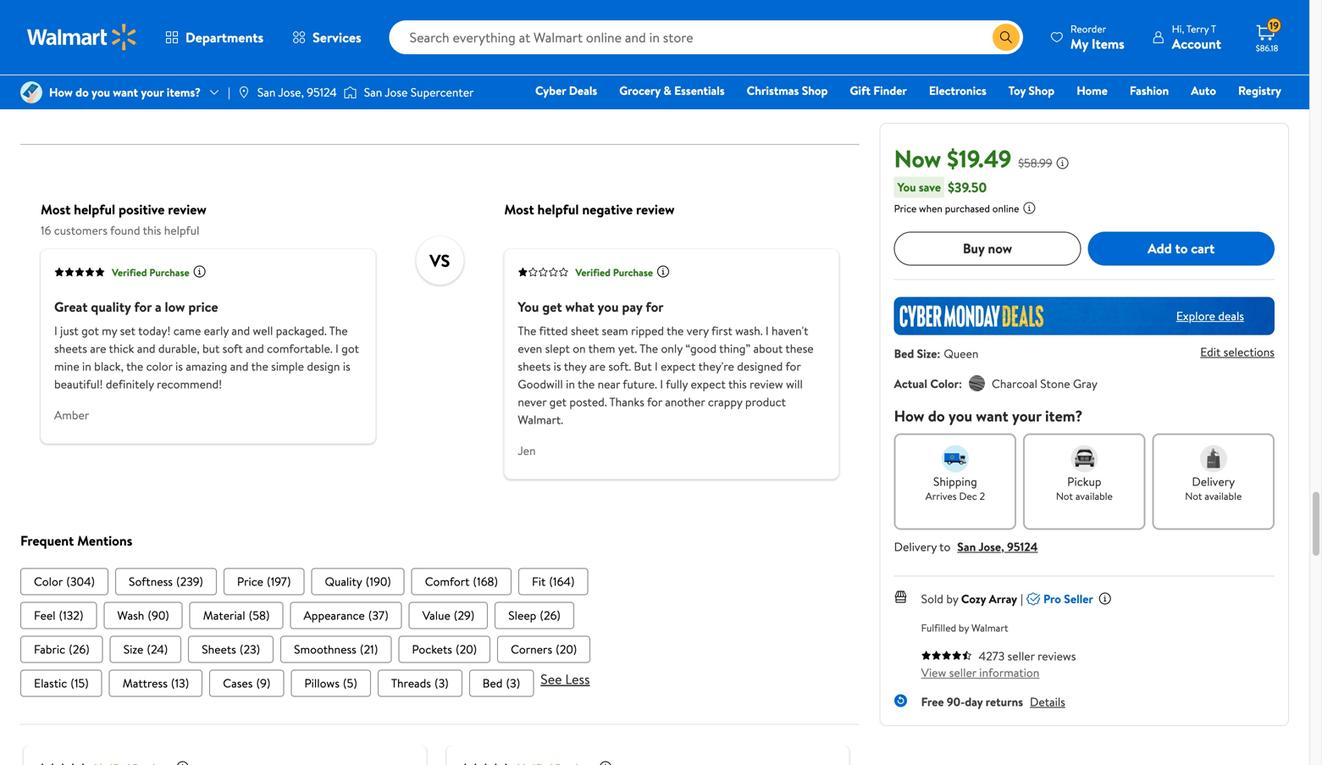 Task type: describe. For each thing, give the bounding box(es) containing it.
jen
[[518, 442, 536, 459]]

these
[[786, 340, 814, 357]]

crappy
[[708, 394, 743, 410]]

list item containing pockets
[[399, 636, 491, 663]]

and down 'today!'
[[137, 340, 156, 357]]

see for see less
[[541, 670, 562, 688]]

i up about
[[766, 323, 769, 339]]

fabric (26)
[[34, 641, 90, 657]]

intent image for delivery image
[[1200, 445, 1227, 472]]

1 horizontal spatial the
[[518, 323, 537, 339]]

i right but
[[655, 358, 658, 375]]

christmas shop link
[[739, 81, 836, 100]]

(15)
[[71, 675, 89, 691]]

very
[[687, 323, 709, 339]]

you for you save
[[898, 179, 916, 195]]

edit
[[1201, 344, 1221, 360]]

not for delivery
[[1186, 489, 1203, 503]]

i left fully
[[660, 376, 663, 392]]

one
[[1152, 106, 1177, 122]]

helpful for negative
[[538, 200, 579, 219]]

write
[[145, 83, 173, 99]]

intent image for pickup image
[[1071, 445, 1098, 472]]

verified for for
[[112, 265, 147, 279]]

pillows (5)
[[304, 675, 357, 691]]

(304)
[[66, 573, 95, 590]]

4.4526 stars out of 5, based on 4273 seller reviews element
[[922, 650, 972, 660]]

durable,
[[158, 340, 200, 357]]

toy shop link
[[1001, 81, 1063, 100]]

size inside list item
[[123, 641, 143, 657]]

list item containing fabric
[[20, 636, 103, 663]]

2 stars
[[445, 23, 479, 40]]

0 vertical spatial get
[[542, 298, 562, 316]]

sheet
[[571, 323, 599, 339]]

jose
[[385, 84, 408, 100]]

list item containing elastic
[[20, 670, 102, 697]]

a inside 'link'
[[176, 83, 182, 99]]

walmart.
[[518, 412, 563, 428]]

list item containing cases
[[209, 670, 284, 697]]

design
[[307, 358, 340, 375]]

departments button
[[151, 17, 278, 58]]

2 horizontal spatial the
[[640, 340, 658, 357]]

you inside you get what you pay for the fitted sheet seam ripped the very first wash. i haven't even slept on them yet. the only "good thing" about these sheets is they are soft. but i expect they're designed for goodwill in the near future. i fully expect this review will never get posted. thanks for another crappy product walmart.
[[598, 298, 619, 316]]

recommend!
[[157, 376, 222, 392]]

0 vertical spatial expect
[[661, 358, 696, 375]]

on
[[573, 340, 586, 357]]

for inside great quality for a low price i just got my set today! came early and well packaged. the sheets are thick and durable, but soft and comfortable. i got mine in black, the color is amazing and the simple design is beautiful! definitely recommend!
[[134, 298, 152, 316]]

yet.
[[618, 340, 637, 357]]

goodwill
[[518, 376, 563, 392]]

0 vertical spatial jose,
[[278, 84, 304, 100]]

christmas
[[747, 82, 799, 99]]

elastic
[[34, 675, 67, 691]]

price for price when purchased online
[[894, 201, 917, 215]]

(20) for pockets (20)
[[456, 641, 477, 657]]

i left just at left top
[[54, 323, 57, 339]]

terry
[[1187, 22, 1209, 36]]

want for items?
[[113, 84, 138, 100]]

black,
[[94, 358, 124, 375]]

: for color
[[959, 375, 963, 392]]

 image for how
[[20, 81, 42, 103]]

t
[[1211, 22, 1217, 36]]

the left simple
[[251, 358, 268, 375]]

pro seller info image
[[1099, 592, 1112, 605]]

3
[[445, 4, 451, 21]]

mattress (13)
[[123, 675, 189, 691]]

value (29)
[[423, 607, 475, 623]]

buy
[[963, 239, 985, 258]]

reviews for see all reviews
[[71, 83, 109, 99]]

(3) for bed (3)
[[506, 675, 520, 691]]

simple
[[271, 358, 304, 375]]

add
[[1148, 239, 1172, 258]]

1 horizontal spatial |
[[1021, 590, 1023, 607]]

now
[[894, 142, 942, 175]]

mentions
[[77, 531, 132, 550]]

to for add
[[1176, 239, 1188, 258]]

great
[[54, 298, 88, 316]]

smoothness
[[294, 641, 357, 657]]

view
[[922, 664, 947, 681]]

i up design
[[336, 340, 339, 357]]

when
[[919, 201, 943, 215]]

verified purchase for you
[[576, 265, 653, 279]]

explore deals link
[[1170, 301, 1251, 331]]

reorder
[[1071, 22, 1107, 36]]

write a review
[[145, 83, 218, 99]]

low
[[165, 298, 185, 316]]

fashion
[[1130, 82, 1169, 99]]

0 horizontal spatial got
[[81, 323, 99, 339]]

shipping arrives dec 2
[[926, 473, 985, 503]]

material (58)
[[203, 607, 270, 623]]

see less list
[[20, 670, 860, 697]]

verified purchase information image for price
[[193, 265, 206, 278]]

list item containing price
[[224, 568, 305, 595]]

(168)
[[473, 573, 498, 590]]

list item containing appearance
[[290, 602, 402, 629]]

reviews)
[[101, 46, 137, 61]]

143
[[832, 4, 850, 21]]

deals
[[569, 82, 597, 99]]

(58)
[[249, 607, 270, 623]]

walmart+
[[1231, 106, 1282, 122]]

now
[[988, 239, 1013, 258]]

0 vertical spatial size
[[917, 345, 937, 362]]

you for how do you want your items?
[[92, 84, 110, 100]]

available for delivery
[[1205, 489, 1242, 503]]

stars for 3 stars
[[454, 4, 479, 21]]

walmart
[[972, 620, 1009, 635]]

actual
[[894, 375, 928, 392]]

bed for bed size : queen
[[894, 345, 914, 362]]

home link
[[1069, 81, 1116, 100]]

learn more about strikethrough prices image
[[1056, 156, 1070, 170]]

quality
[[91, 298, 131, 316]]

see all reviews
[[35, 83, 109, 99]]

how for how do you want your item?
[[894, 405, 925, 426]]

ripped
[[631, 323, 664, 339]]

softness
[[129, 573, 173, 590]]

pockets (20)
[[412, 641, 477, 657]]

shop for toy shop
[[1029, 82, 1055, 99]]

thanks
[[610, 394, 645, 410]]

your for items?
[[141, 84, 164, 100]]

2 horizontal spatial san
[[958, 538, 976, 555]]

list item containing color
[[20, 568, 108, 595]]

for up will
[[786, 358, 801, 375]]

explore
[[1177, 308, 1216, 324]]

list containing feel
[[20, 602, 860, 629]]

1 horizontal spatial 95124
[[1008, 538, 1038, 555]]

near
[[598, 376, 620, 392]]

only
[[661, 340, 683, 357]]

positive
[[119, 200, 165, 219]]

: for size
[[937, 345, 941, 362]]

2 inside shipping arrives dec 2
[[980, 489, 985, 503]]

electronics
[[929, 82, 987, 99]]

are inside you get what you pay for the fitted sheet seam ripped the very first wash. i haven't even slept on them yet. the only "good thing" about these sheets is they are soft. but i expect they're designed for goodwill in the near future. i fully expect this review will never get posted. thanks for another crappy product walmart.
[[590, 358, 606, 375]]

quality
[[325, 573, 362, 590]]

appearance
[[304, 607, 365, 623]]

reviews for 4273 seller reviews
[[1038, 648, 1076, 664]]

quality (190)
[[325, 573, 391, 590]]

 image for san
[[237, 86, 251, 99]]

mine
[[54, 358, 79, 375]]

(239)
[[176, 573, 203, 590]]

san for san jose supercenter
[[364, 84, 382, 100]]

mattress
[[123, 675, 168, 691]]

(3) for threads (3)
[[435, 675, 449, 691]]

verified for what
[[576, 265, 611, 279]]

and up soft at the left top of the page
[[232, 323, 250, 339]]

search icon image
[[1000, 31, 1013, 44]]

item?
[[1046, 405, 1083, 426]]

list item containing comfort
[[412, 568, 512, 595]]

a inside great quality for a low price i just got my set today! came early and well packaged. the sheets are thick and durable, but soft and comfortable. i got mine in black, the color is amazing and the simple design is beautiful! definitely recommend!
[[155, 298, 162, 316]]

0 horizontal spatial 2
[[445, 23, 451, 40]]

you for how do you want your item?
[[949, 405, 973, 426]]

details button
[[1030, 693, 1066, 710]]

0 vertical spatial 95124
[[307, 84, 337, 100]]

list item containing wash
[[104, 602, 183, 629]]

arrives
[[926, 489, 957, 503]]

intent image for shipping image
[[942, 445, 969, 472]]

(4561 reviews)
[[75, 46, 137, 61]]

your for item?
[[1012, 405, 1042, 426]]

not for pickup
[[1056, 489, 1073, 503]]

actual color :
[[894, 375, 963, 392]]

packaged.
[[276, 323, 327, 339]]

walmart image
[[27, 24, 137, 51]]

review inside 'link'
[[185, 83, 218, 99]]

verified purchase for a
[[112, 265, 189, 279]]

my
[[102, 323, 117, 339]]

progress bar inside 2 stars button
[[499, 30, 827, 33]]

array
[[989, 590, 1018, 607]]

stars for 2 stars
[[454, 23, 479, 40]]

services button
[[278, 17, 376, 58]]

future.
[[623, 376, 657, 392]]

want for item?
[[976, 405, 1009, 426]]

this inside you get what you pay for the fitted sheet seam ripped the very first wash. i haven't even slept on them yet. the only "good thing" about these sheets is they are soft. but i expect they're designed for goodwill in the near future. i fully expect this review will never get posted. thanks for another crappy product walmart.
[[729, 376, 747, 392]]

for down the "future."
[[647, 394, 662, 410]]

color inside list item
[[34, 573, 63, 590]]

you save $39.50
[[898, 178, 987, 196]]

edit selections button
[[1201, 344, 1275, 360]]

slept
[[545, 340, 570, 357]]

list item containing sheets
[[188, 636, 274, 663]]



Task type: locate. For each thing, give the bounding box(es) containing it.
1 vertical spatial this
[[729, 376, 747, 392]]

how down actual
[[894, 405, 925, 426]]

the up definitely
[[126, 358, 143, 375]]

sheets down even at the top left of the page
[[518, 358, 551, 375]]

1 horizontal spatial you
[[598, 298, 619, 316]]

1 vertical spatial expect
[[691, 376, 726, 392]]

0 horizontal spatial (3)
[[435, 675, 449, 691]]

list item containing value
[[409, 602, 488, 629]]

2 list from the top
[[20, 602, 860, 629]]

2 not from the left
[[1186, 489, 1203, 503]]

0 horizontal spatial are
[[90, 340, 106, 357]]

list item containing corners
[[497, 636, 591, 663]]

review right negative
[[636, 200, 675, 219]]

sheets inside great quality for a low price i just got my set today! came early and well packaged. the sheets are thick and durable, but soft and comfortable. i got mine in black, the color is amazing and the simple design is beautiful! definitely recommend!
[[54, 340, 87, 357]]

1 vertical spatial how
[[894, 405, 925, 426]]

delivery for not
[[1192, 473, 1235, 490]]

verified purchase information image
[[193, 265, 206, 278], [657, 265, 670, 278], [599, 761, 613, 765]]

verified purchase information image for for
[[657, 265, 670, 278]]

(21)
[[360, 641, 378, 657]]

1 horizontal spatial this
[[729, 376, 747, 392]]

shop for christmas shop
[[802, 82, 828, 99]]

by right fulfilled at the right bottom of page
[[959, 620, 969, 635]]

2 verified purchase from the left
[[576, 265, 653, 279]]

0 horizontal spatial size
[[123, 641, 143, 657]]

legal information image
[[1023, 201, 1037, 215]]

 image left san jose, 95124
[[237, 86, 251, 99]]

Walmart Site-Wide search field
[[389, 20, 1023, 54]]

1 vertical spatial bed
[[483, 675, 503, 691]]

1 horizontal spatial is
[[343, 358, 351, 375]]

seam
[[602, 323, 628, 339]]

seller down 4.4526 stars out of 5, based on 4273 seller reviews "element"
[[950, 664, 977, 681]]

0 horizontal spatial available
[[1076, 489, 1113, 503]]

1 vertical spatial get
[[550, 394, 567, 410]]

2 stars button
[[440, 23, 860, 40]]

list item down corners
[[469, 670, 534, 697]]

list item containing mattress
[[109, 670, 203, 697]]

0 vertical spatial bed
[[894, 345, 914, 362]]

most helpful positive review 16 customers found this helpful
[[41, 200, 207, 239]]

1 horizontal spatial purchase
[[613, 265, 653, 279]]

list item containing threads
[[378, 670, 462, 697]]

0 vertical spatial delivery
[[1192, 473, 1235, 490]]

most for most helpful negative review
[[504, 200, 534, 219]]

san left jose
[[364, 84, 382, 100]]

1 vertical spatial you
[[518, 298, 539, 316]]

helpful for positive
[[74, 200, 115, 219]]

christmas shop
[[747, 82, 828, 99]]

(3) down corners
[[506, 675, 520, 691]]

are up black,
[[90, 340, 106, 357]]

reviews right all
[[71, 83, 109, 99]]

1 vertical spatial stars
[[454, 23, 479, 40]]

add to cart
[[1148, 239, 1215, 258]]

(26) right sleep
[[540, 607, 561, 623]]

1 horizontal spatial jose,
[[979, 538, 1005, 555]]

3 is from the left
[[554, 358, 561, 375]]

is inside you get what you pay for the fitted sheet seam ripped the very first wash. i haven't even slept on them yet. the only "good thing" about these sheets is they are soft. but i expect they're designed for goodwill in the near future. i fully expect this review will never get posted. thanks for another crappy product walmart.
[[554, 358, 561, 375]]

price
[[894, 201, 917, 215], [237, 573, 263, 590]]

bed for bed (3)
[[483, 675, 503, 691]]

list item up (58)
[[224, 568, 305, 595]]

registry one debit
[[1152, 82, 1282, 122]]

0 horizontal spatial (20)
[[456, 641, 477, 657]]

bed inside list item
[[483, 675, 503, 691]]

got left my
[[81, 323, 99, 339]]

0 horizontal spatial  image
[[20, 81, 42, 103]]

verified purchase information image
[[176, 761, 189, 765]]

shop right christmas
[[802, 82, 828, 99]]

1 vertical spatial sheets
[[518, 358, 551, 375]]

2 horizontal spatial helpful
[[538, 200, 579, 219]]

soft
[[223, 340, 243, 357]]

0 vertical spatial sheets
[[54, 340, 87, 357]]

they
[[564, 358, 587, 375]]

is left they
[[554, 358, 561, 375]]

stone
[[1041, 375, 1071, 392]]

1 vertical spatial |
[[1021, 590, 1023, 607]]

1 horizontal spatial verified
[[576, 265, 611, 279]]

this down positive
[[143, 222, 161, 239]]

|
[[228, 84, 230, 100], [1021, 590, 1023, 607]]

1 horizontal spatial verified purchase
[[576, 265, 653, 279]]

list item up cases
[[188, 636, 274, 663]]

a
[[176, 83, 182, 99], [155, 298, 162, 316]]

1 horizontal spatial (20)
[[556, 641, 577, 657]]

comfort
[[425, 573, 470, 590]]

see
[[35, 83, 53, 99], [541, 670, 562, 688]]

2 vertical spatial you
[[949, 405, 973, 426]]

0 horizontal spatial this
[[143, 222, 161, 239]]

0 horizontal spatial helpful
[[74, 200, 115, 219]]

available down intent image for delivery
[[1205, 489, 1242, 503]]

color left (304)
[[34, 573, 63, 590]]

1 horizontal spatial see
[[541, 670, 562, 688]]

purchase up low
[[149, 265, 189, 279]]

early
[[204, 323, 229, 339]]

 image
[[20, 81, 42, 103], [237, 86, 251, 99]]

beautiful!
[[54, 376, 103, 392]]

4273 seller reviews
[[979, 648, 1076, 664]]

: down queen
[[959, 375, 963, 392]]

helpful left negative
[[538, 200, 579, 219]]

0 horizontal spatial san
[[257, 84, 276, 100]]

1 vertical spatial a
[[155, 298, 162, 316]]

you left save
[[898, 179, 916, 195]]

(20) for corners (20)
[[556, 641, 577, 657]]

0 vertical spatial want
[[113, 84, 138, 100]]

list item containing material
[[190, 602, 283, 629]]

list item up (90)
[[115, 568, 217, 595]]

list item up pillows (5)
[[281, 636, 392, 663]]

never
[[518, 394, 547, 410]]

list item containing sleep
[[495, 602, 574, 629]]

(20)
[[456, 641, 477, 657], [556, 641, 577, 657]]

for right pay
[[646, 298, 664, 316]]

review right positive
[[168, 200, 207, 219]]

customers
[[54, 222, 108, 239]]

1 verified purchase from the left
[[112, 265, 189, 279]]

free 90-day returns details
[[922, 693, 1066, 710]]

to inside button
[[1176, 239, 1188, 258]]

grocery
[[620, 82, 661, 99]]

0 vertical spatial are
[[90, 340, 106, 357]]

0 vertical spatial to
[[1176, 239, 1188, 258]]

1 horizontal spatial got
[[342, 340, 359, 357]]

2
[[445, 23, 451, 40], [980, 489, 985, 503]]

sleep
[[509, 607, 537, 623]]

seller for view
[[950, 664, 977, 681]]

is down durable,
[[175, 358, 183, 375]]

1 vertical spatial list
[[20, 602, 860, 629]]

you up even at the top left of the page
[[518, 298, 539, 316]]

list item containing softness
[[115, 568, 217, 595]]

list item down quality
[[290, 602, 402, 629]]

0 horizontal spatial purchase
[[149, 265, 189, 279]]

2 vertical spatial list
[[20, 636, 860, 663]]

1 vertical spatial (26)
[[69, 641, 90, 657]]

purchase up pay
[[613, 265, 653, 279]]

list item down 'fabric (26)'
[[20, 670, 102, 697]]

1 horizontal spatial do
[[928, 405, 945, 426]]

1 horizontal spatial most
[[504, 200, 534, 219]]

(20) up see less
[[556, 641, 577, 657]]

2 down 3
[[445, 23, 451, 40]]

2 is from the left
[[343, 358, 351, 375]]

0 vertical spatial do
[[76, 84, 89, 100]]

1 available from the left
[[1076, 489, 1113, 503]]

1 vertical spatial to
[[940, 538, 951, 555]]

list item up see less list
[[399, 636, 491, 663]]

to for delivery
[[940, 538, 951, 555]]

see for see all reviews
[[35, 83, 53, 99]]

cozy
[[962, 590, 986, 607]]

services
[[313, 28, 361, 47]]

price for price (197)
[[237, 573, 263, 590]]

online
[[993, 201, 1020, 215]]

you inside you save $39.50
[[898, 179, 916, 195]]

and
[[232, 323, 250, 339], [137, 340, 156, 357], [246, 340, 264, 357], [230, 358, 249, 375]]

how for how do you want your items?
[[49, 84, 73, 100]]

delivery inside delivery not available
[[1192, 473, 1235, 490]]

1 horizontal spatial color
[[931, 375, 959, 392]]

review inside you get what you pay for the fitted sheet seam ripped the very first wash. i haven't even slept on them yet. the only "good thing" about these sheets is they are soft. but i expect they're designed for goodwill in the near future. i fully expect this review will never get posted. thanks for another crappy product walmart.
[[750, 376, 783, 392]]

stars down 3 stars
[[454, 23, 479, 40]]

1 list from the top
[[20, 568, 860, 595]]

explore deals
[[1177, 308, 1245, 324]]

1 vertical spatial your
[[1012, 405, 1042, 426]]

expect
[[661, 358, 696, 375], [691, 376, 726, 392]]

(9)
[[256, 675, 271, 691]]

2 most from the left
[[504, 200, 534, 219]]

smoothness (21)
[[294, 641, 378, 657]]

(190)
[[366, 573, 391, 590]]

get
[[542, 298, 562, 316], [550, 394, 567, 410]]

list item down (24)
[[109, 670, 203, 697]]

edit selections
[[1201, 344, 1275, 360]]

1 horizontal spatial size
[[917, 345, 937, 362]]

1 horizontal spatial verified purchase information image
[[599, 761, 613, 765]]

(20) down (29) at the bottom of page
[[456, 641, 477, 657]]

list item containing quality
[[311, 568, 405, 595]]

gift finder
[[850, 82, 907, 99]]

list item containing feel
[[20, 602, 97, 629]]

1 star
[[445, 42, 471, 58]]

a right write
[[176, 83, 182, 99]]

0 horizontal spatial |
[[228, 84, 230, 100]]

want
[[113, 84, 138, 100], [976, 405, 1009, 426]]

list item containing smoothness
[[281, 636, 392, 663]]

add to cart button
[[1088, 232, 1275, 265]]

0 horizontal spatial :
[[937, 345, 941, 362]]

purchase for pay
[[613, 265, 653, 279]]

list item containing pillows
[[291, 670, 371, 697]]

3 list from the top
[[20, 636, 860, 663]]

1 horizontal spatial  image
[[237, 86, 251, 99]]

1 (3) from the left
[[435, 675, 449, 691]]

pickup not available
[[1056, 473, 1113, 503]]

size left (24)
[[123, 641, 143, 657]]

0 horizontal spatial most
[[41, 200, 71, 219]]

1 horizontal spatial are
[[590, 358, 606, 375]]

0 horizontal spatial (26)
[[69, 641, 90, 657]]

0 horizontal spatial see
[[35, 83, 53, 99]]

1 vertical spatial size
[[123, 641, 143, 657]]

helpful down positive
[[164, 222, 199, 239]]

delivery for to
[[894, 538, 937, 555]]

for
[[134, 298, 152, 316], [646, 298, 664, 316], [786, 358, 801, 375], [647, 394, 662, 410]]

0 vertical spatial in
[[82, 358, 91, 375]]

sheets inside you get what you pay for the fitted sheet seam ripped the very first wash. i haven't even slept on them yet. the only "good thing" about these sheets is they are soft. but i expect they're designed for goodwill in the near future. i fully expect this review will never get posted. thanks for another crappy product walmart.
[[518, 358, 551, 375]]

list up value
[[20, 568, 860, 595]]

(24)
[[147, 641, 168, 657]]

price inside list item
[[237, 573, 263, 590]]

you right all
[[92, 84, 110, 100]]

this
[[143, 222, 161, 239], [729, 376, 747, 392]]

available for pickup
[[1076, 489, 1113, 503]]

2 right dec
[[980, 489, 985, 503]]

a left low
[[155, 298, 162, 316]]

most
[[41, 200, 71, 219], [504, 200, 534, 219]]

0 horizontal spatial verified purchase information image
[[193, 265, 206, 278]]

0 vertical spatial reviews
[[71, 83, 109, 99]]

delivery to san jose, 95124
[[894, 538, 1038, 555]]

available
[[1076, 489, 1113, 503], [1205, 489, 1242, 503]]

the right packaged.
[[329, 323, 348, 339]]

to
[[1176, 239, 1188, 258], [940, 538, 951, 555]]

seller for 4273
[[1008, 648, 1035, 664]]

1 horizontal spatial sheets
[[518, 358, 551, 375]]

| right items?
[[228, 84, 230, 100]]

not down the intent image for pickup
[[1056, 489, 1073, 503]]

the inside great quality for a low price i just got my set today! came early and well packaged. the sheets are thick and durable, but soft and comfortable. i got mine in black, the color is amazing and the simple design is beautiful! definitely recommend!
[[329, 323, 348, 339]]

2 verified from the left
[[576, 265, 611, 279]]

list item up mattress
[[110, 636, 182, 663]]

this up crappy
[[729, 376, 747, 392]]

is right design
[[343, 358, 351, 375]]

not
[[1056, 489, 1073, 503], [1186, 489, 1203, 503]]

your down 'charcoal'
[[1012, 405, 1042, 426]]

reviews
[[71, 83, 109, 99], [1038, 648, 1076, 664]]

amber
[[54, 407, 89, 423]]

list item up feel (132) at the left bottom
[[20, 568, 108, 595]]

cyber monday deals image
[[894, 297, 1275, 335]]

are down the them
[[590, 358, 606, 375]]

color down bed size : queen
[[931, 375, 959, 392]]

(3) right threads
[[435, 675, 449, 691]]

fashion link
[[1123, 81, 1177, 100]]

list item up sleep (26)
[[519, 568, 588, 595]]

2 horizontal spatial is
[[554, 358, 561, 375]]

list up 'pockets (20)'
[[20, 602, 860, 629]]

list item up 'fabric (26)'
[[20, 602, 97, 629]]

1 not from the left
[[1056, 489, 1073, 503]]

most for most helpful positive review 16 customers found this helpful
[[41, 200, 71, 219]]

toy shop
[[1009, 82, 1055, 99]]

1 vertical spatial you
[[598, 298, 619, 316]]

san down dec
[[958, 538, 976, 555]]

amazing
[[186, 358, 227, 375]]

0 horizontal spatial how
[[49, 84, 73, 100]]

most helpful negative review
[[504, 200, 675, 219]]

see less button
[[541, 670, 590, 688]]

just
[[60, 323, 79, 339]]

list containing fabric
[[20, 636, 860, 663]]

list item up 'pockets (20)'
[[409, 602, 488, 629]]

0 vertical spatial price
[[894, 201, 917, 215]]

0 horizontal spatial your
[[141, 84, 164, 100]]

price left (197)
[[237, 573, 263, 590]]

list containing color
[[20, 568, 860, 595]]

list item
[[20, 568, 108, 595], [115, 568, 217, 595], [224, 568, 305, 595], [311, 568, 405, 595], [412, 568, 512, 595], [519, 568, 588, 595], [20, 602, 97, 629], [104, 602, 183, 629], [190, 602, 283, 629], [290, 602, 402, 629], [409, 602, 488, 629], [495, 602, 574, 629], [20, 636, 103, 663], [110, 636, 182, 663], [188, 636, 274, 663], [281, 636, 392, 663], [399, 636, 491, 663], [497, 636, 591, 663], [20, 670, 102, 697], [109, 670, 203, 697], [209, 670, 284, 697], [291, 670, 371, 697], [378, 670, 462, 697], [469, 670, 534, 697]]

the up posted.
[[578, 376, 595, 392]]

1 horizontal spatial helpful
[[164, 222, 199, 239]]

in inside you get what you pay for the fitted sheet seam ripped the very first wash. i haven't even slept on them yet. the only "good thing" about these sheets is they are soft. but i expect they're designed for goodwill in the near future. i fully expect this review will never get posted. thanks for another crappy product walmart.
[[566, 376, 575, 392]]

jose, down services popup button
[[278, 84, 304, 100]]

and down well
[[246, 340, 264, 357]]

list
[[20, 568, 860, 595], [20, 602, 860, 629], [20, 636, 860, 663]]

delivery down intent image for delivery
[[1192, 473, 1235, 490]]

less
[[565, 670, 590, 688]]

by for fulfilled
[[959, 620, 969, 635]]

elastic (15)
[[34, 675, 89, 691]]

want left write
[[113, 84, 138, 100]]

verified purchase up pay
[[576, 265, 653, 279]]

do for how do you want your item?
[[928, 405, 945, 426]]

size up actual color :
[[917, 345, 937, 362]]

not inside pickup not available
[[1056, 489, 1073, 503]]

helpful up customers
[[74, 200, 115, 219]]

(26) for fabric (26)
[[69, 641, 90, 657]]

1 vertical spatial by
[[959, 620, 969, 635]]

list item up (29) at the bottom of page
[[412, 568, 512, 595]]

0 horizontal spatial to
[[940, 538, 951, 555]]

2 stars from the top
[[454, 23, 479, 40]]

wash (90)
[[117, 607, 169, 623]]

by for sold
[[947, 590, 959, 607]]

0 vertical spatial (26)
[[540, 607, 561, 623]]

shop right toy
[[1029, 82, 1055, 99]]

came
[[173, 323, 201, 339]]

1 vertical spatial reviews
[[1038, 648, 1076, 664]]

(5)
[[343, 675, 357, 691]]

2 available from the left
[[1205, 489, 1242, 503]]

1
[[445, 42, 449, 58]]

you inside you get what you pay for the fitted sheet seam ripped the very first wash. i haven't even slept on them yet. the only "good thing" about these sheets is they are soft. but i expect they're designed for goodwill in the near future. i fully expect this review will never get posted. thanks for another crappy product walmart.
[[518, 298, 539, 316]]

1 horizontal spatial delivery
[[1192, 473, 1235, 490]]

list item down smoothness (21) on the bottom of the page
[[291, 670, 371, 697]]

color
[[931, 375, 959, 392], [34, 573, 63, 590]]

available inside pickup not available
[[1076, 489, 1113, 503]]

0 horizontal spatial do
[[76, 84, 89, 100]]

got right comfortable.
[[342, 340, 359, 357]]

0 vertical spatial by
[[947, 590, 959, 607]]

1 horizontal spatial you
[[898, 179, 916, 195]]

how down (4561 reviews) link
[[49, 84, 73, 100]]

get up fitted
[[542, 298, 562, 316]]

1 horizontal spatial :
[[959, 375, 963, 392]]

95124 down services popup button
[[307, 84, 337, 100]]

1 horizontal spatial in
[[566, 376, 575, 392]]

size (24)
[[123, 641, 168, 657]]

list item containing size
[[110, 636, 182, 663]]

0 horizontal spatial 95124
[[307, 84, 337, 100]]

purchase for low
[[149, 265, 189, 279]]

in down they
[[566, 376, 575, 392]]

comfort (168)
[[425, 573, 498, 590]]

1 stars from the top
[[454, 4, 479, 21]]

san jose, 95124
[[257, 84, 337, 100]]

1 horizontal spatial san
[[364, 84, 382, 100]]

1 vertical spatial got
[[342, 340, 359, 357]]

about
[[754, 340, 783, 357]]

1 vertical spatial delivery
[[894, 538, 937, 555]]

but
[[634, 358, 652, 375]]

my
[[1071, 34, 1089, 53]]

information
[[980, 664, 1040, 681]]

review inside most helpful positive review 16 customers found this helpful
[[168, 200, 207, 219]]

1 horizontal spatial a
[[176, 83, 182, 99]]

and down soft at the left top of the page
[[230, 358, 249, 375]]

in inside great quality for a low price i just got my set today! came early and well packaged. the sheets are thick and durable, but soft and comfortable. i got mine in black, the color is amazing and the simple design is beautiful! definitely recommend!
[[82, 358, 91, 375]]

the down the ripped
[[640, 340, 658, 357]]

selections
[[1224, 344, 1275, 360]]

the up only
[[667, 323, 684, 339]]

1 vertical spatial do
[[928, 405, 945, 426]]

progress bar
[[499, 30, 827, 33]]

2 (3) from the left
[[506, 675, 520, 691]]

0 horizontal spatial sheets
[[54, 340, 87, 357]]

2 purchase from the left
[[613, 265, 653, 279]]

in up the beautiful!
[[82, 358, 91, 375]]

1 (20) from the left
[[456, 641, 477, 657]]

(132)
[[59, 607, 84, 623]]

Search search field
[[389, 20, 1023, 54]]

list item containing fit
[[519, 568, 588, 595]]

you for you get what you pay for
[[518, 298, 539, 316]]

1 horizontal spatial your
[[1012, 405, 1042, 426]]

reviews up details 'button'
[[1038, 648, 1076, 664]]

review up product
[[750, 376, 783, 392]]

1 purchase from the left
[[149, 265, 189, 279]]

account
[[1172, 34, 1222, 53]]

pickup
[[1068, 473, 1102, 490]]

sheets
[[202, 641, 236, 657]]

not inside delivery not available
[[1186, 489, 1203, 503]]

0 vertical spatial this
[[143, 222, 161, 239]]

 image
[[344, 84, 357, 101]]

san for san jose, 95124
[[257, 84, 276, 100]]

1 horizontal spatial reviews
[[1038, 648, 1076, 664]]

1 most from the left
[[41, 200, 71, 219]]

see inside list
[[541, 670, 562, 688]]

delivery up sold
[[894, 538, 937, 555]]

1 is from the left
[[175, 358, 183, 375]]

list item containing bed
[[469, 670, 534, 697]]

feel
[[34, 607, 56, 623]]

0 vertical spatial see
[[35, 83, 53, 99]]

shop inside 'link'
[[802, 82, 828, 99]]

2 (20) from the left
[[556, 641, 577, 657]]

fulfilled by walmart
[[922, 620, 1009, 635]]

are inside great quality for a low price i just got my set today! came early and well packaged. the sheets are thick and durable, but soft and comfortable. i got mine in black, the color is amazing and the simple design is beautiful! definitely recommend!
[[90, 340, 106, 357]]

fitted
[[539, 323, 568, 339]]

0 vertical spatial how
[[49, 84, 73, 100]]

available inside delivery not available
[[1205, 489, 1242, 503]]

gray
[[1073, 375, 1098, 392]]

1 horizontal spatial want
[[976, 405, 1009, 426]]

not down intent image for delivery
[[1186, 489, 1203, 503]]

list item down sleep (26)
[[497, 636, 591, 663]]

list item down the pockets
[[378, 670, 462, 697]]

charcoal
[[992, 375, 1038, 392]]

reorder my items
[[1071, 22, 1125, 53]]

to left cart
[[1176, 239, 1188, 258]]

do for how do you want your items?
[[76, 84, 89, 100]]

list up see less list
[[20, 636, 860, 663]]

list item up elastic (15)
[[20, 636, 103, 663]]

the up even at the top left of the page
[[518, 323, 537, 339]]

1 shop from the left
[[802, 82, 828, 99]]

1 vertical spatial price
[[237, 573, 263, 590]]

| right array
[[1021, 590, 1023, 607]]

this inside most helpful positive review 16 customers found this helpful
[[143, 222, 161, 239]]

0 horizontal spatial reviews
[[71, 83, 109, 99]]

to down arrives
[[940, 538, 951, 555]]

2 shop from the left
[[1029, 82, 1055, 99]]

1 vertical spatial see
[[541, 670, 562, 688]]

list item up size (24)
[[104, 602, 183, 629]]

0 horizontal spatial not
[[1056, 489, 1073, 503]]

(26) for sleep (26)
[[540, 607, 561, 623]]

most inside most helpful positive review 16 customers found this helpful
[[41, 200, 71, 219]]

delivery not available
[[1186, 473, 1242, 503]]

1 verified from the left
[[112, 265, 147, 279]]



Task type: vqa. For each thing, say whether or not it's contained in the screenshot.


